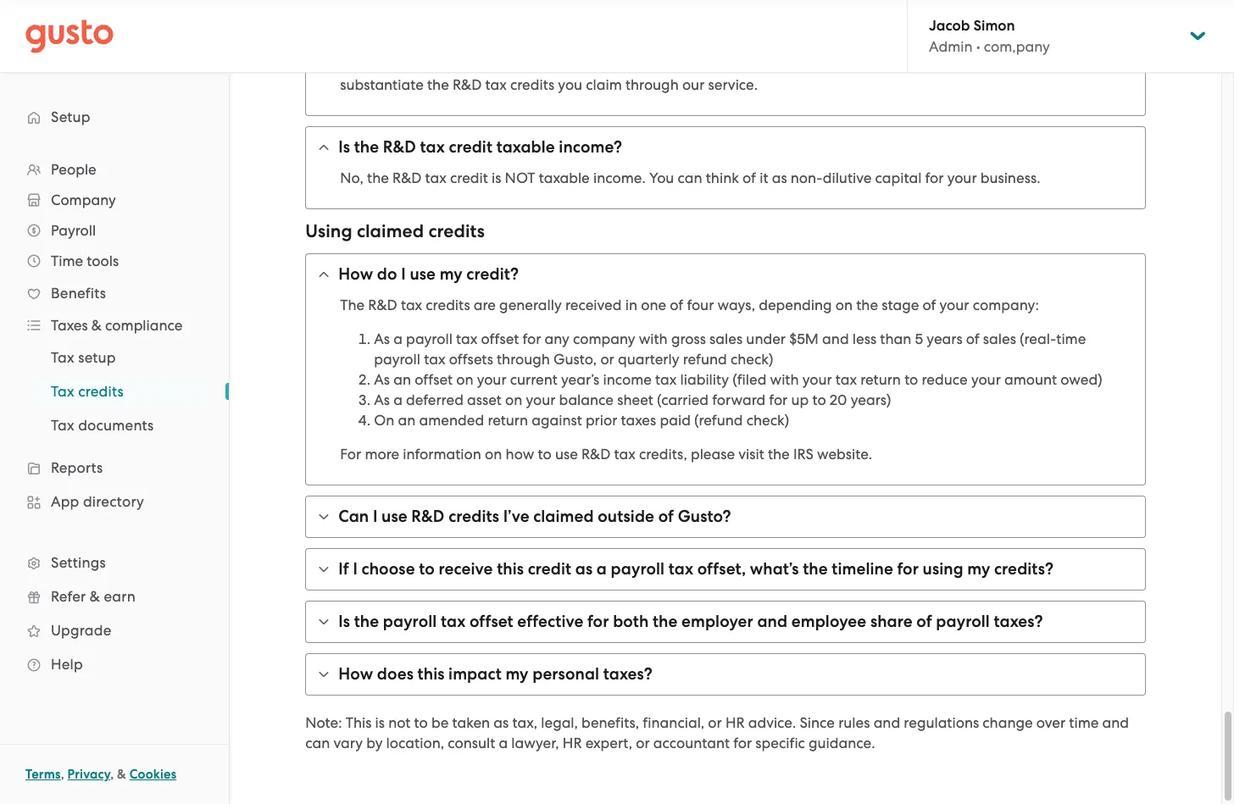 Task type: locate. For each thing, give the bounding box(es) containing it.
depending
[[759, 297, 832, 314]]

tax for tax credits
[[51, 383, 74, 400]]

a down outside
[[597, 560, 607, 579]]

compliance
[[105, 317, 183, 334]]

0 horizontal spatial return
[[488, 412, 528, 429]]

& right taxes
[[91, 317, 102, 334]]

1 vertical spatial credit
[[450, 170, 488, 187]]

include
[[829, 56, 878, 73]]

information
[[498, 56, 576, 73], [403, 446, 481, 463]]

packages
[[761, 56, 826, 73]]

the up com,pany at the top of the page
[[999, 16, 1021, 32]]

taken
[[452, 715, 490, 732]]

this right the receive
[[497, 560, 524, 579]]

2 horizontal spatial my
[[967, 560, 990, 579]]

1 horizontal spatial information
[[498, 56, 576, 73]]

setup
[[51, 109, 90, 125]]

0 horizontal spatial as
[[494, 715, 509, 732]]

0 vertical spatial hr
[[726, 715, 745, 732]]

0 horizontal spatial information
[[403, 446, 481, 463]]

tax setup link
[[31, 342, 212, 373]]

1 vertical spatial information
[[403, 446, 481, 463]]

0 horizontal spatial hr
[[563, 735, 582, 752]]

& for compliance
[[91, 317, 102, 334]]

for inside note: this is not to be taken as tax, legal, benefits, financial, or hr advice. since rules and regulations change over time and can vary by location, consult a lawyer, hr expert, or accountant for specific guidance.
[[733, 735, 752, 752]]

2 vertical spatial use
[[381, 507, 407, 527]]

my right impact
[[506, 665, 529, 684]]

0 vertical spatial taxable
[[496, 138, 555, 157]]

0 vertical spatial how
[[338, 265, 373, 284]]

list
[[0, 154, 229, 682], [0, 341, 229, 442]]

1 is from the top
[[338, 138, 350, 157]]

1 horizontal spatial or
[[636, 735, 650, 752]]

2 vertical spatial credit
[[528, 560, 571, 579]]

up left 20
[[791, 392, 809, 409]]

of down gusto
[[473, 36, 486, 53]]

2 horizontal spatial in
[[983, 16, 995, 32]]

my left credit?
[[440, 265, 463, 284]]

this inside included in your gusto r&d tax credit service package, we offer up to 10 hours of audit support in the unlikely case of an audit. as part of this support, one of our tax experts helps prepare you for the audit, ensuring you know what to expect and have the information you need. finally, all of our packages include supporting documentation that substantiate the r&d tax credits you claim through our service.
[[490, 36, 513, 53]]

2 vertical spatial &
[[117, 767, 126, 782]]

1 vertical spatial through
[[497, 351, 550, 368]]

this
[[490, 36, 513, 53], [497, 560, 524, 579], [418, 665, 445, 684]]

1 how from the top
[[338, 265, 373, 284]]

1 vertical spatial hr
[[563, 735, 582, 752]]

no,
[[340, 170, 364, 187]]

1 vertical spatial one
[[641, 297, 666, 314]]

to left 20
[[812, 392, 826, 409]]

through up current
[[497, 351, 550, 368]]

as inside note: this is not to be taken as tax, legal, benefits, financial, or hr advice. since rules and regulations change over time and can vary by location, consult a lawyer, hr expert, or accountant for specific guidance.
[[494, 715, 509, 732]]

information down amended
[[403, 446, 481, 463]]

0 vertical spatial claimed
[[357, 221, 424, 243]]

, left cookies button
[[110, 767, 114, 782]]

jacob
[[929, 17, 970, 35]]

you left claim
[[558, 77, 582, 94]]

home image
[[25, 19, 114, 53]]

taxable
[[496, 138, 555, 157], [539, 170, 590, 187]]

1 horizontal spatial sales
[[983, 331, 1016, 348]]

1 vertical spatial or
[[708, 715, 722, 732]]

2 is from the top
[[338, 612, 350, 632]]

0 horizontal spatial claimed
[[357, 221, 424, 243]]

gusto?
[[678, 507, 731, 527]]

is inside is the payroll tax offset effective for both the employer and employee share of payroll taxes? dropdown button
[[338, 612, 350, 632]]

time
[[1056, 331, 1086, 348], [1069, 715, 1099, 732]]

for more information on how to use r&d tax credits, please visit the irs website.
[[340, 446, 872, 463]]

hr left advice.
[[726, 715, 745, 732]]

or up accountant
[[708, 715, 722, 732]]

your up part
[[417, 16, 447, 32]]

and down what's
[[757, 612, 788, 632]]

0 horizontal spatial with
[[639, 331, 668, 348]]

com,pany
[[984, 38, 1050, 55]]

is inside is the r&d tax credit taxable income? 'dropdown button'
[[338, 138, 350, 157]]

1 vertical spatial can
[[305, 735, 330, 752]]

credit inside dropdown button
[[528, 560, 571, 579]]

the up no,
[[354, 138, 379, 157]]

cookies button
[[129, 765, 177, 785]]

credit for taxable
[[449, 138, 493, 157]]

your right the reduce
[[971, 372, 1001, 389]]

for right forward
[[769, 392, 788, 409]]

offset up deferred
[[415, 372, 453, 389]]

sales down company:
[[983, 331, 1016, 348]]

amount
[[1004, 372, 1057, 389]]

in
[[402, 16, 414, 32], [983, 16, 995, 32], [625, 297, 637, 314]]

effective
[[517, 612, 584, 632]]

r&d inside can i use r&d credits i've claimed outside of gusto? dropdown button
[[411, 507, 445, 527]]

1 vertical spatial as
[[575, 560, 593, 579]]

0 horizontal spatial can
[[305, 735, 330, 752]]

0 horizontal spatial our
[[622, 36, 645, 53]]

(refund
[[694, 412, 743, 429]]

1 horizontal spatial taxes?
[[994, 612, 1043, 632]]

taxes? inside dropdown button
[[994, 612, 1043, 632]]

1 horizontal spatial one
[[641, 297, 666, 314]]

terms , privacy , & cookies
[[25, 767, 177, 782]]

claimed
[[357, 221, 424, 243], [533, 507, 594, 527]]

0 vertical spatial credit
[[449, 138, 493, 157]]

credits inside 'link'
[[78, 383, 124, 400]]

and inside dropdown button
[[757, 612, 788, 632]]

tax down tax setup
[[51, 383, 74, 400]]

credit down the have
[[449, 138, 493, 157]]

with right (filed
[[770, 372, 799, 389]]

the right the have
[[473, 56, 494, 73]]

& left earn
[[90, 588, 100, 605]]

for
[[850, 36, 869, 53], [925, 170, 944, 187], [523, 331, 541, 348], [769, 392, 788, 409], [897, 560, 919, 579], [587, 612, 609, 632], [733, 735, 752, 752]]

0 vertical spatial my
[[440, 265, 463, 284]]

1 vertical spatial taxes?
[[603, 665, 653, 684]]

to right 'choose'
[[419, 560, 435, 579]]

i right if on the bottom left of page
[[353, 560, 358, 579]]

or inside as a payroll tax offset for any company with gross sales under $5m and less than 5 years of sales (real-time payroll tax offsets through gusto, or quarterly refund check) as an offset on your current year's income tax liability (filed with your tax return to reduce your amount owed) as a deferred asset on your balance sheet (carried forward for up to 20 years) on an amended return against prior taxes paid (refund check)
[[600, 351, 614, 368]]

the inside 'dropdown button'
[[354, 138, 379, 157]]

to right how
[[538, 446, 552, 463]]

tax inside "link"
[[51, 417, 74, 434]]

company
[[573, 331, 635, 348]]

asset
[[467, 392, 502, 409]]

that
[[1068, 56, 1095, 73]]

to inside note: this is not to be taken as tax, legal, benefits, financial, or hr advice. since rules and regulations change over time and can vary by location, consult a lawyer, hr expert, or accountant for specific guidance.
[[414, 715, 428, 732]]

0 vertical spatial information
[[498, 56, 576, 73]]

your up 20
[[802, 372, 832, 389]]

my for how does this impact my personal taxes?
[[506, 665, 529, 684]]

0 horizontal spatial or
[[600, 351, 614, 368]]

company
[[51, 192, 116, 209]]

tax for tax setup
[[51, 349, 74, 366]]

privacy link
[[67, 767, 110, 782]]

0 horizontal spatial my
[[440, 265, 463, 284]]

1 vertical spatial my
[[967, 560, 990, 579]]

help
[[51, 656, 83, 673]]

for right capital on the top of the page
[[925, 170, 944, 187]]

impact
[[448, 665, 502, 684]]

as up effective
[[575, 560, 593, 579]]

refer
[[51, 588, 86, 605]]

0 vertical spatial is
[[492, 170, 501, 187]]

current
[[510, 372, 558, 389]]

to left 10
[[793, 16, 807, 32]]

earn
[[104, 588, 136, 605]]

1 vertical spatial how
[[338, 665, 373, 684]]

an
[[357, 36, 375, 53], [393, 372, 411, 389], [398, 412, 416, 429]]

credits inside dropdown button
[[449, 507, 499, 527]]

0 vertical spatial check)
[[731, 351, 773, 368]]

how do i use my credit?
[[338, 265, 519, 284]]

offset up offsets
[[481, 331, 519, 348]]

2 vertical spatial i
[[353, 560, 358, 579]]

both
[[613, 612, 649, 632]]

hr down legal,
[[563, 735, 582, 752]]

up inside included in your gusto r&d tax credit service package, we offer up to 10 hours of audit support in the unlikely case of an audit. as part of this support, one of our tax experts helps prepare you for the audit, ensuring you know what to expect and have the information you need. finally, all of our packages include supporting documentation that substantiate the r&d tax credits you claim through our service.
[[772, 16, 790, 32]]

your inside included in your gusto r&d tax credit service package, we offer up to 10 hours of audit support in the unlikely case of an audit. as part of this support, one of our tax experts helps prepare you for the audit, ensuring you know what to expect and have the information you need. finally, all of our packages include supporting documentation that substantiate the r&d tax credits you claim through our service.
[[417, 16, 447, 32]]

1 horizontal spatial i
[[373, 507, 378, 527]]

terms
[[25, 767, 61, 782]]

to
[[793, 16, 807, 32], [340, 56, 354, 73], [905, 372, 918, 389], [812, 392, 826, 409], [538, 446, 552, 463], [419, 560, 435, 579], [414, 715, 428, 732]]

list containing tax setup
[[0, 341, 229, 442]]

(filed
[[733, 372, 767, 389]]

an down the included
[[357, 36, 375, 53]]

how inside dropdown button
[[338, 265, 373, 284]]

0 vertical spatial one
[[576, 36, 602, 53]]

claim
[[586, 77, 622, 94]]

is down if on the bottom left of page
[[338, 612, 350, 632]]

in up ensuring
[[983, 16, 995, 32]]

as
[[421, 36, 437, 53], [374, 331, 390, 348], [374, 372, 390, 389], [374, 392, 390, 409]]

r&d up the receive
[[411, 507, 445, 527]]

reports link
[[17, 453, 212, 483]]

use
[[410, 265, 436, 284], [555, 446, 578, 463], [381, 507, 407, 527]]

taxes? down 'credits?'
[[994, 612, 1043, 632]]

1 vertical spatial is
[[375, 715, 385, 732]]

0 vertical spatial time
[[1056, 331, 1086, 348]]

0 horizontal spatial through
[[497, 351, 550, 368]]

benefits,
[[582, 715, 639, 732]]

list containing people
[[0, 154, 229, 682]]

0 vertical spatial &
[[91, 317, 102, 334]]

1 horizontal spatial claimed
[[533, 507, 594, 527]]

r&d inside is the r&d tax credit taxable income? 'dropdown button'
[[383, 138, 416, 157]]

up
[[772, 16, 790, 32], [791, 392, 809, 409]]

1 vertical spatial i
[[373, 507, 378, 527]]

and left less in the top right of the page
[[822, 331, 849, 348]]

taxes? inside "dropdown button"
[[603, 665, 653, 684]]

2 vertical spatial our
[[682, 77, 705, 94]]

2 vertical spatial my
[[506, 665, 529, 684]]

the r&d tax credits are generally received in one of four ways, depending on the stage of your company:
[[340, 297, 1039, 314]]

credits inside included in your gusto r&d tax credit service package, we offer up to 10 hours of audit support in the unlikely case of an audit. as part of this support, one of our tax experts helps prepare you for the audit, ensuring you know what to expect and have the information you need. finally, all of our packages include supporting documentation that substantiate the r&d tax credits you claim through our service.
[[510, 77, 554, 94]]

0 horizontal spatial one
[[576, 36, 602, 53]]

this down gusto
[[490, 36, 513, 53]]

or down company
[[600, 351, 614, 368]]

for up include
[[850, 36, 869, 53]]

2 vertical spatial this
[[418, 665, 445, 684]]

1 vertical spatial time
[[1069, 715, 1099, 732]]

employer
[[682, 612, 753, 632]]

on left how
[[485, 446, 502, 463]]

1 horizontal spatial my
[[506, 665, 529, 684]]

your
[[417, 16, 447, 32], [947, 170, 977, 187], [940, 297, 969, 314], [477, 372, 507, 389], [802, 372, 832, 389], [971, 372, 1001, 389], [526, 392, 556, 409]]

if
[[338, 560, 349, 579]]

and right rules
[[874, 715, 900, 732]]

claimed right i've at the bottom
[[533, 507, 594, 527]]

i right can
[[373, 507, 378, 527]]

one inside included in your gusto r&d tax credit service package, we offer up to 10 hours of audit support in the unlikely case of an audit. as part of this support, one of our tax experts helps prepare you for the audit, ensuring you know what to expect and have the information you need. finally, all of our packages include supporting documentation that substantiate the r&d tax credits you claim through our service.
[[576, 36, 602, 53]]

1 horizontal spatial ,
[[110, 767, 114, 782]]

ways,
[[718, 297, 755, 314]]

return down the asset
[[488, 412, 528, 429]]

sales
[[710, 331, 743, 348], [983, 331, 1016, 348]]

can down note:
[[305, 735, 330, 752]]

vary
[[334, 735, 363, 752]]

i for use
[[373, 507, 378, 527]]

0 vertical spatial up
[[772, 16, 790, 32]]

time inside as a payroll tax offset for any company with gross sales under $5m and less than 5 years of sales (real-time payroll tax offsets through gusto, or quarterly refund check) as an offset on your current year's income tax liability (filed with your tax return to reduce your amount owed) as a deferred asset on your balance sheet (carried forward for up to 20 years) on an amended return against prior taxes paid (refund check)
[[1056, 331, 1086, 348]]

upgrade link
[[17, 615, 212, 646]]

credits up tax documents
[[78, 383, 124, 400]]

on down offsets
[[456, 372, 473, 389]]

our up need.
[[622, 36, 645, 53]]

tax down substantiate
[[420, 138, 445, 157]]

as for offset,
[[575, 560, 593, 579]]

under
[[746, 331, 786, 348]]

as
[[772, 170, 787, 187], [575, 560, 593, 579], [494, 715, 509, 732]]

1 horizontal spatial in
[[625, 297, 637, 314]]

0 horizontal spatial is
[[375, 715, 385, 732]]

information down support,
[[498, 56, 576, 73]]

setup link
[[17, 102, 212, 132]]

paid
[[660, 412, 691, 429]]

and right over in the bottom of the page
[[1102, 715, 1129, 732]]

tax up support,
[[526, 16, 549, 32]]

0 horizontal spatial up
[[772, 16, 790, 32]]

credit
[[449, 138, 493, 157], [450, 170, 488, 187], [528, 560, 571, 579]]

your left business.
[[947, 170, 977, 187]]

balance
[[559, 392, 614, 409]]

one left the four
[[641, 297, 666, 314]]

of inside as a payroll tax offset for any company with gross sales under $5m and less than 5 years of sales (real-time payroll tax offsets through gusto, or quarterly refund check) as an offset on your current year's income tax liability (filed with your tax return to reduce your amount owed) as a deferred asset on your balance sheet (carried forward for up to 20 years) on an amended return against prior taxes paid (refund check)
[[966, 331, 980, 348]]

how do i use my credit? button
[[306, 255, 1145, 295]]

tax up 20
[[836, 372, 857, 389]]

2 vertical spatial as
[[494, 715, 509, 732]]

2 sales from the left
[[983, 331, 1016, 348]]

audit.
[[378, 36, 418, 53]]

2 how from the top
[[338, 665, 373, 684]]

0 vertical spatial offset
[[481, 331, 519, 348]]

0 vertical spatial an
[[357, 36, 375, 53]]

0 vertical spatial through
[[625, 77, 679, 94]]

think
[[706, 170, 739, 187]]

offset up how does this impact my personal taxes?
[[470, 612, 513, 632]]

1 list from the top
[[0, 154, 229, 682]]

as inside if i choose to receive this credit as a payroll tax offset, what's the timeline for using my credits? dropdown button
[[575, 560, 593, 579]]

my inside "dropdown button"
[[506, 665, 529, 684]]

this inside how does this impact my personal taxes? "dropdown button"
[[418, 665, 445, 684]]

0 horizontal spatial sales
[[710, 331, 743, 348]]

credit up effective
[[528, 560, 571, 579]]

website.
[[817, 446, 872, 463]]

offset inside is the payroll tax offset effective for both the employer and employee share of payroll taxes? dropdown button
[[470, 612, 513, 632]]

claimed up do
[[357, 221, 424, 243]]

2 list from the top
[[0, 341, 229, 442]]

as for financial,
[[494, 715, 509, 732]]

0 vertical spatial or
[[600, 351, 614, 368]]

can i use r&d credits i've claimed outside of gusto?
[[338, 507, 731, 527]]

1 vertical spatial is
[[338, 612, 350, 632]]

credit inside 'dropdown button'
[[449, 138, 493, 157]]

0 vertical spatial i
[[401, 265, 406, 284]]

1 vertical spatial use
[[555, 446, 578, 463]]

0 horizontal spatial ,
[[61, 767, 64, 782]]

tax down is the r&d tax credit taxable income?
[[425, 170, 447, 187]]

tax
[[648, 36, 670, 53], [485, 77, 507, 94], [420, 138, 445, 157], [425, 170, 447, 187], [401, 297, 422, 314], [456, 331, 477, 348], [424, 351, 445, 368], [655, 372, 677, 389], [836, 372, 857, 389], [614, 446, 636, 463], [669, 560, 693, 579], [441, 612, 466, 632]]

sales up refund on the right top of the page
[[710, 331, 743, 348]]

offsets
[[449, 351, 493, 368]]

1 horizontal spatial hr
[[726, 715, 745, 732]]

& inside dropdown button
[[91, 317, 102, 334]]

and down audit.
[[406, 56, 432, 73]]

taxable inside 'dropdown button'
[[496, 138, 555, 157]]

0 vertical spatial taxes?
[[994, 612, 1043, 632]]

& for earn
[[90, 588, 100, 605]]

can right "you"
[[678, 170, 702, 187]]

1 vertical spatial check)
[[747, 412, 789, 429]]

how does this impact my personal taxes? button
[[306, 655, 1145, 695]]

unlikely
[[1024, 16, 1075, 32]]

is for is the payroll tax offset effective for both the employer and employee share of payroll taxes?
[[338, 612, 350, 632]]

1 vertical spatial with
[[770, 372, 799, 389]]

tax down the tax credits
[[51, 417, 74, 434]]

1 vertical spatial our
[[736, 56, 758, 73]]

use right can
[[381, 507, 407, 527]]

stage
[[882, 297, 919, 314]]

time inside note: this is not to be taken as tax, legal, benefits, financial, or hr advice. since rules and regulations change over time and can vary by location, consult a lawyer, hr expert, or accountant for specific guidance.
[[1069, 715, 1099, 732]]

four
[[687, 297, 714, 314]]

my right using
[[967, 560, 990, 579]]

taxes?
[[994, 612, 1043, 632], [603, 665, 653, 684]]

how inside "dropdown button"
[[338, 665, 373, 684]]

0 horizontal spatial use
[[381, 507, 407, 527]]

2 vertical spatial an
[[398, 412, 416, 429]]

2 , from the left
[[110, 767, 114, 782]]

r&d right the
[[368, 297, 397, 314]]

visit
[[739, 446, 764, 463]]

of right 'all'
[[719, 56, 732, 73]]

1 vertical spatial up
[[791, 392, 809, 409]]

r&d down prior
[[582, 446, 611, 463]]

tax inside 'link'
[[51, 383, 74, 400]]

1 horizontal spatial is
[[492, 170, 501, 187]]

credit for is
[[450, 170, 488, 187]]

1 horizontal spatial up
[[791, 392, 809, 409]]

1 horizontal spatial return
[[861, 372, 901, 389]]

return up years)
[[861, 372, 901, 389]]

credit?
[[467, 265, 519, 284]]

how left does
[[338, 665, 373, 684]]

1 horizontal spatial as
[[575, 560, 593, 579]]

have
[[436, 56, 469, 73]]

be
[[431, 715, 449, 732]]

0 vertical spatial return
[[861, 372, 901, 389]]

tax credits
[[51, 383, 124, 400]]

0 horizontal spatial i
[[353, 560, 358, 579]]

time up owed)
[[1056, 331, 1086, 348]]

this
[[346, 715, 372, 732]]

helps
[[726, 36, 761, 53]]

of right years
[[966, 331, 980, 348]]

offset for effective
[[470, 612, 513, 632]]

through down finally,
[[625, 77, 679, 94]]

1 vertical spatial claimed
[[533, 507, 594, 527]]

for down advice.
[[733, 735, 752, 752]]

& left cookies button
[[117, 767, 126, 782]]

2 vertical spatial offset
[[470, 612, 513, 632]]

1 horizontal spatial through
[[625, 77, 679, 94]]

tax up (carried
[[655, 372, 677, 389]]

credits down support,
[[510, 77, 554, 94]]

income.
[[593, 170, 646, 187]]

through inside as a payroll tax offset for any company with gross sales under $5m and less than 5 years of sales (real-time payroll tax offsets through gusto, or quarterly refund check) as an offset on your current year's income tax liability (filed with your tax return to reduce your amount owed) as a deferred asset on your balance sheet (carried forward for up to 20 years) on an amended return against prior taxes paid (refund check)
[[497, 351, 550, 368]]

1 horizontal spatial can
[[678, 170, 702, 187]]



Task type: vqa. For each thing, say whether or not it's contained in the screenshot.
the edit button
no



Task type: describe. For each thing, give the bounding box(es) containing it.
tax documents
[[51, 417, 154, 434]]

employee
[[792, 612, 867, 632]]

refer & earn link
[[17, 581, 212, 612]]

package,
[[648, 16, 710, 32]]

using
[[305, 221, 352, 243]]

my for how do i use my credit?
[[440, 265, 463, 284]]

company button
[[17, 185, 212, 215]]

2 horizontal spatial or
[[708, 715, 722, 732]]

received
[[565, 297, 622, 314]]

experts
[[673, 36, 722, 53]]

reports
[[51, 459, 103, 476]]

choose
[[362, 560, 415, 579]]

you up the documentation
[[1001, 36, 1026, 53]]

people button
[[17, 154, 212, 185]]

r&d up using claimed credits
[[393, 170, 422, 187]]

tax up finally,
[[648, 36, 670, 53]]

tax inside included in your gusto r&d tax credit service package, we offer up to 10 hours of audit support in the unlikely case of an audit. as part of this support, one of our tax experts helps prepare you for the audit, ensuring you know what to expect and have the information you need. finally, all of our packages include supporting documentation that substantiate the r&d tax credits you claim through our service.
[[526, 16, 549, 32]]

how for how does this impact my personal taxes?
[[338, 665, 373, 684]]

r&d right gusto
[[494, 16, 523, 32]]

payroll
[[51, 222, 96, 239]]

what
[[1069, 36, 1103, 53]]

up inside as a payroll tax offset for any company with gross sales under $5m and less than 5 years of sales (real-time payroll tax offsets through gusto, or quarterly refund check) as an offset on your current year's income tax liability (filed with your tax return to reduce your amount owed) as a deferred asset on your balance sheet (carried forward for up to 20 years) on an amended return against prior taxes paid (refund check)
[[791, 392, 809, 409]]

offset for for
[[481, 331, 519, 348]]

tax down the receive
[[441, 612, 466, 632]]

payroll up deferred
[[374, 351, 420, 368]]

settings
[[51, 554, 106, 571]]

can
[[338, 507, 369, 527]]

of down service
[[605, 36, 619, 53]]

to inside if i choose to receive this credit as a payroll tax offset, what's the timeline for using my credits? dropdown button
[[419, 560, 435, 579]]

benefits
[[51, 285, 106, 302]]

payroll up offsets
[[406, 331, 453, 348]]

a inside dropdown button
[[597, 560, 607, 579]]

supporting
[[881, 56, 956, 73]]

to left the reduce
[[905, 372, 918, 389]]

as a payroll tax offset for any company with gross sales under $5m and less than 5 years of sales (real-time payroll tax offsets through gusto, or quarterly refund check) as an offset on your current year's income tax liability (filed with your tax return to reduce your amount owed) as a deferred asset on your balance sheet (carried forward for up to 20 years) on an amended return against prior taxes paid (refund check)
[[374, 331, 1102, 429]]

tax down taxes
[[614, 446, 636, 463]]

audit
[[886, 16, 922, 32]]

advice.
[[748, 715, 796, 732]]

tax left offsets
[[424, 351, 445, 368]]

deferred
[[406, 392, 464, 409]]

gusto,
[[554, 351, 597, 368]]

does
[[377, 665, 414, 684]]

0 vertical spatial as
[[772, 170, 787, 187]]

2 horizontal spatial use
[[555, 446, 578, 463]]

expert,
[[585, 735, 632, 752]]

claimed inside can i use r&d credits i've claimed outside of gusto? dropdown button
[[533, 507, 594, 527]]

a inside note: this is not to be taken as tax, legal, benefits, financial, or hr advice. since rules and regulations change over time and can vary by location, consult a lawyer, hr expert, or accountant for specific guidance.
[[499, 735, 508, 752]]

the right no,
[[367, 170, 389, 187]]

gusto
[[450, 16, 490, 32]]

payroll up does
[[383, 612, 437, 632]]

what's
[[750, 560, 799, 579]]

tax up offsets
[[456, 331, 477, 348]]

for inside included in your gusto r&d tax credit service package, we offer up to 10 hours of audit support in the unlikely case of an audit. as part of this support, one of our tax experts helps prepare you for the audit, ensuring you know what to expect and have the information you need. finally, all of our packages include supporting documentation that substantiate the r&d tax credits you claim through our service.
[[850, 36, 869, 53]]

admin
[[929, 38, 973, 55]]

can inside note: this is not to be taken as tax, legal, benefits, financial, or hr advice. since rules and regulations change over time and can vary by location, consult a lawyer, hr expert, or accountant for specific guidance.
[[305, 735, 330, 752]]

is the payroll tax offset effective for both the employer and employee share of payroll taxes? button
[[306, 602, 1145, 643]]

since
[[800, 715, 835, 732]]

through inside included in your gusto r&d tax credit service package, we offer up to 10 hours of audit support in the unlikely case of an audit. as part of this support, one of our tax experts helps prepare you for the audit, ensuring you know what to expect and have the information you need. finally, all of our packages include supporting documentation that substantiate the r&d tax credits you claim through our service.
[[625, 77, 679, 94]]

is for is the r&d tax credit taxable income?
[[338, 138, 350, 157]]

1 , from the left
[[61, 767, 64, 782]]

audit,
[[897, 36, 937, 53]]

change
[[983, 715, 1033, 732]]

legal,
[[541, 715, 578, 732]]

as inside included in your gusto r&d tax credit service package, we offer up to 10 hours of audit support in the unlikely case of an audit. as part of this support, one of our tax experts helps prepare you for the audit, ensuring you know what to expect and have the information you need. finally, all of our packages include supporting documentation that substantiate the r&d tax credits you claim through our service.
[[421, 36, 437, 53]]

to left expect
[[340, 56, 354, 73]]

lawyer,
[[511, 735, 559, 752]]

time for over
[[1069, 715, 1099, 732]]

how for how do i use my credit?
[[338, 265, 373, 284]]

are
[[474, 297, 496, 314]]

for left both
[[587, 612, 609, 632]]

outside
[[598, 507, 654, 527]]

1 vertical spatial offset
[[415, 372, 453, 389]]

how
[[506, 446, 534, 463]]

the down 'choose'
[[354, 612, 379, 632]]

years)
[[851, 392, 891, 409]]

by
[[366, 735, 383, 752]]

payroll down using
[[936, 612, 990, 632]]

generally
[[499, 297, 562, 314]]

the left the irs
[[768, 446, 790, 463]]

timeline
[[832, 560, 893, 579]]

jacob simon admin • com,pany
[[929, 17, 1050, 55]]

is inside note: this is not to be taken as tax, legal, benefits, financial, or hr advice. since rules and regulations change over time and can vary by location, consult a lawyer, hr expert, or accountant for specific guidance.
[[375, 715, 385, 732]]

1 vertical spatial taxable
[[539, 170, 590, 187]]

expect
[[357, 56, 402, 73]]

(real-
[[1020, 331, 1056, 348]]

rules
[[838, 715, 870, 732]]

1 horizontal spatial with
[[770, 372, 799, 389]]

of left gusto?
[[658, 507, 674, 527]]

1 sales from the left
[[710, 331, 743, 348]]

gusto navigation element
[[0, 73, 229, 709]]

i for choose
[[353, 560, 358, 579]]

$5m
[[789, 331, 819, 348]]

the
[[340, 297, 365, 314]]

location,
[[386, 735, 444, 752]]

dilutive
[[823, 170, 872, 187]]

your up the asset
[[477, 372, 507, 389]]

of down the included
[[340, 36, 354, 53]]

use inside how do i use my credit? dropdown button
[[410, 265, 436, 284]]

privacy
[[67, 767, 110, 782]]

and inside as a payroll tax offset for any company with gross sales under $5m and less than 5 years of sales (real-time payroll tax offsets through gusto, or quarterly refund check) as an offset on your current year's income tax liability (filed with your tax return to reduce your amount owed) as a deferred asset on your balance sheet (carried forward for up to 20 years) on an amended return against prior taxes paid (refund check)
[[822, 331, 849, 348]]

guidance.
[[809, 735, 875, 752]]

for left using
[[897, 560, 919, 579]]

the right what's
[[803, 560, 828, 579]]

2 horizontal spatial our
[[736, 56, 758, 73]]

tax setup
[[51, 349, 116, 366]]

the down audit
[[872, 36, 894, 53]]

credits up how do i use my credit? on the left of page
[[428, 221, 485, 243]]

cookies
[[129, 767, 177, 782]]

tax up is the r&d tax credit taxable income?
[[485, 77, 507, 94]]

tax credits link
[[31, 376, 212, 407]]

tax down how do i use my credit? on the left of page
[[401, 297, 422, 314]]

the right both
[[653, 612, 678, 632]]

against
[[532, 412, 582, 429]]

r&d down the have
[[453, 77, 482, 94]]

time tools
[[51, 253, 119, 270]]

hours
[[829, 16, 866, 32]]

tax documents link
[[31, 410, 212, 441]]

credit
[[553, 16, 594, 32]]

sheet
[[617, 392, 653, 409]]

your down current
[[526, 392, 556, 409]]

on down current
[[505, 392, 522, 409]]

part
[[441, 36, 469, 53]]

and inside included in your gusto r&d tax credit service package, we offer up to 10 hours of audit support in the unlikely case of an audit. as part of this support, one of our tax experts helps prepare you for the audit, ensuring you know what to expect and have the information you need. finally, all of our packages include supporting documentation that substantiate the r&d tax credits you claim through our service.
[[406, 56, 432, 73]]

payroll up both
[[611, 560, 665, 579]]

case
[[1078, 16, 1108, 32]]

1 vertical spatial an
[[393, 372, 411, 389]]

app
[[51, 493, 79, 510]]

on up less in the top right of the page
[[836, 297, 853, 314]]

credits?
[[994, 560, 1054, 579]]

included
[[340, 16, 398, 32]]

of right "share"
[[917, 612, 932, 632]]

20
[[830, 392, 847, 409]]

personal
[[532, 665, 599, 684]]

0 horizontal spatial in
[[402, 16, 414, 32]]

using
[[923, 560, 964, 579]]

support
[[926, 16, 980, 32]]

of right "stage"
[[923, 297, 936, 314]]

taxes & compliance button
[[17, 310, 212, 341]]

tax left offset,
[[669, 560, 693, 579]]

this inside if i choose to receive this credit as a payroll tax offset, what's the timeline for using my credits? dropdown button
[[497, 560, 524, 579]]

your up years
[[940, 297, 969, 314]]

of left the four
[[670, 297, 683, 314]]

simon
[[974, 17, 1015, 35]]

(carried
[[657, 392, 709, 409]]

more
[[365, 446, 399, 463]]

tax for tax documents
[[51, 417, 74, 434]]

you down hours
[[822, 36, 846, 53]]

1 horizontal spatial our
[[682, 77, 705, 94]]

0 vertical spatial our
[[622, 36, 645, 53]]

for left any
[[523, 331, 541, 348]]

than
[[880, 331, 911, 348]]

2 vertical spatial or
[[636, 735, 650, 752]]

of left audit
[[869, 16, 883, 32]]

of left the it
[[743, 170, 756, 187]]

you up claim
[[580, 56, 604, 73]]

information inside included in your gusto r&d tax credit service package, we offer up to 10 hours of audit support in the unlikely case of an audit. as part of this support, one of our tax experts helps prepare you for the audit, ensuring you know what to expect and have the information you need. finally, all of our packages include supporting documentation that substantiate the r&d tax credits you claim through our service.
[[498, 56, 576, 73]]

help link
[[17, 649, 212, 680]]

0 vertical spatial with
[[639, 331, 668, 348]]

0 vertical spatial can
[[678, 170, 702, 187]]

the left "stage"
[[856, 297, 878, 314]]

•
[[976, 38, 980, 55]]

tax inside 'dropdown button'
[[420, 138, 445, 157]]

if i choose to receive this credit as a payroll tax offset, what's the timeline for using my credits? button
[[306, 550, 1145, 590]]

time for (real-
[[1056, 331, 1086, 348]]

an inside included in your gusto r&d tax credit service package, we offer up to 10 hours of audit support in the unlikely case of an audit. as part of this support, one of our tax experts helps prepare you for the audit, ensuring you know what to expect and have the information you need. finally, all of our packages include supporting documentation that substantiate the r&d tax credits you claim through our service.
[[357, 36, 375, 53]]

know
[[1029, 36, 1065, 53]]

credits,
[[639, 446, 687, 463]]

income
[[603, 372, 652, 389]]

time tools button
[[17, 246, 212, 276]]

a up on
[[393, 392, 403, 409]]

capital
[[875, 170, 922, 187]]

non-
[[791, 170, 823, 187]]

use inside can i use r&d credits i've claimed outside of gusto? dropdown button
[[381, 507, 407, 527]]

please
[[691, 446, 735, 463]]

the down the have
[[427, 77, 449, 94]]

share
[[870, 612, 913, 632]]

credits down how do i use my credit? on the left of page
[[426, 297, 470, 314]]

financial,
[[643, 715, 705, 732]]

1 vertical spatial return
[[488, 412, 528, 429]]

a down do
[[393, 331, 403, 348]]

company:
[[973, 297, 1039, 314]]



